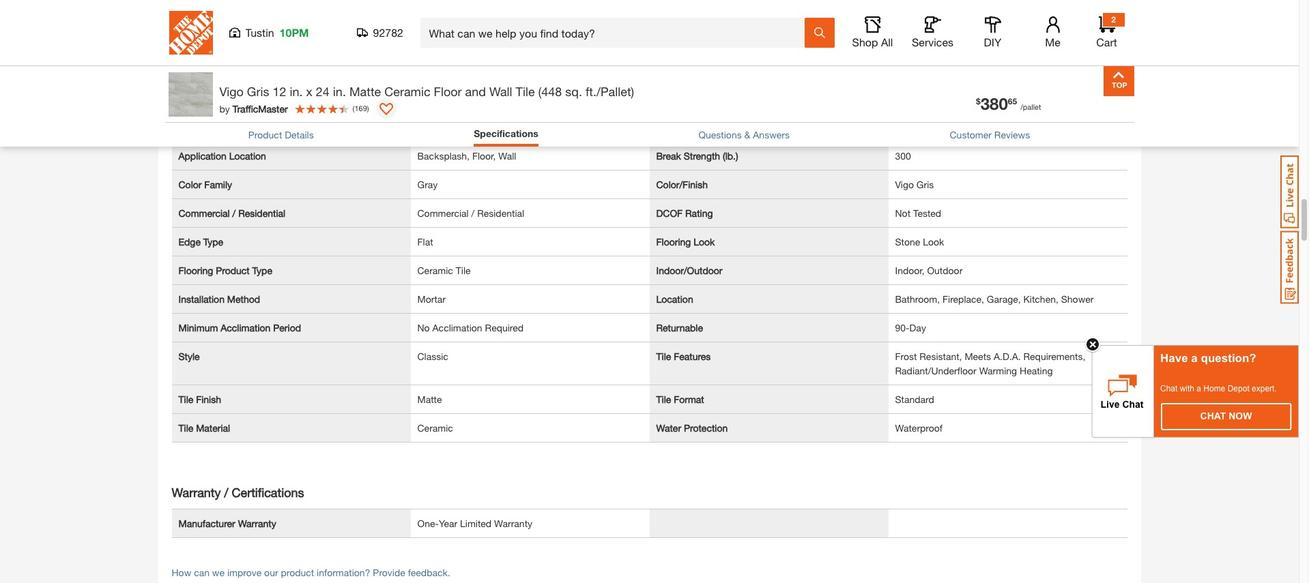 Task type: vqa. For each thing, say whether or not it's contained in the screenshot.
the rightmost the Location
yes



Task type: describe. For each thing, give the bounding box(es) containing it.
2
[[1112, 14, 1116, 25]]

1 residential from the left
[[238, 208, 285, 219]]

style
[[179, 351, 200, 363]]

tile up no acclimation required
[[456, 265, 471, 276]]

services button
[[911, 16, 955, 49]]

manufacturer
[[179, 518, 235, 530]]

dcof rating
[[656, 208, 713, 219]]

1 in. from the left
[[290, 84, 303, 99]]

dcof
[[656, 208, 683, 219]]

classic
[[417, 351, 448, 363]]

how can we improve our product information? provide feedback.
[[172, 567, 450, 579]]

12
[[273, 84, 286, 99]]

stone
[[895, 236, 920, 248]]

0 vertical spatial ceramic
[[385, 84, 430, 99]]

water
[[656, 423, 681, 434]]

information?
[[317, 567, 370, 579]]

frost
[[895, 351, 917, 363]]

questions & answers
[[699, 129, 790, 141]]

we
[[212, 567, 225, 579]]

our
[[264, 567, 278, 579]]

water protection
[[656, 423, 728, 434]]

now
[[1229, 411, 1252, 422]]

90-
[[895, 322, 910, 334]]

(lb.)
[[723, 150, 738, 162]]

What can we help you find today? search field
[[429, 18, 804, 47]]

ceramic for ceramic tile
[[417, 265, 453, 276]]

(448
[[538, 84, 562, 99]]

how can we improve our product information? provide feedback. link
[[172, 567, 450, 579]]

1 horizontal spatial details
[[285, 129, 314, 141]]

product for product details
[[248, 129, 282, 141]]

radiant/underfloor
[[895, 365, 977, 377]]

vigo for vigo gris
[[895, 179, 914, 190]]

$ 380 65 /pallet
[[976, 94, 1041, 113]]

with
[[1180, 385, 1195, 394]]

( 169 )
[[353, 104, 369, 112]]

thickness
[[215, 26, 258, 38]]

certifications
[[232, 485, 304, 500]]

1 vertical spatial a
[[1197, 385, 1202, 394]]

backsplash, floor, wall
[[417, 150, 516, 162]]

chat now link
[[1162, 404, 1291, 430]]

look for stone look
[[923, 236, 944, 248]]

one-year limited warranty
[[417, 518, 533, 530]]

300
[[895, 150, 911, 162]]

indoor, outdoor
[[895, 265, 963, 276]]

floor
[[434, 84, 462, 99]]

65
[[1008, 96, 1017, 106]]

material
[[196, 423, 230, 434]]

frost resistant, meets a.d.a. requirements, radiant/underfloor warming heating
[[895, 351, 1086, 377]]

heating
[[1020, 365, 1053, 377]]

vigo gris 12 in. x 24 in. matte ceramic floor and wall tile (448 sq. ft./pallet)
[[219, 84, 634, 99]]

mm
[[431, 26, 447, 38]]

indoor,
[[895, 265, 925, 276]]

manufacturer warranty
[[179, 518, 276, 530]]

tile for tile finish
[[179, 394, 193, 406]]

90-day
[[895, 322, 926, 334]]

and
[[465, 84, 486, 99]]

application
[[179, 150, 227, 162]]

169
[[355, 104, 367, 112]]

&
[[745, 129, 751, 141]]

product for product thickness (mm)
[[179, 26, 212, 38]]

all
[[881, 35, 893, 48]]

bathroom,
[[895, 294, 940, 305]]

(mm)
[[261, 26, 282, 38]]

services
[[912, 35, 954, 48]]

product thickness (mm)
[[179, 26, 282, 38]]

returnable
[[656, 322, 703, 334]]

minimum acclimation period
[[179, 322, 301, 334]]

shop all
[[852, 35, 893, 48]]

shower
[[1061, 294, 1094, 305]]

flooring product type
[[179, 265, 272, 276]]

cart 2
[[1097, 14, 1117, 48]]

0 vertical spatial matte
[[349, 84, 381, 99]]

diy
[[984, 35, 1002, 48]]

tile left (448
[[516, 84, 535, 99]]

backsplash,
[[417, 150, 470, 162]]

color family
[[179, 179, 232, 190]]

installation method
[[179, 294, 260, 305]]

day
[[910, 322, 926, 334]]

0 horizontal spatial /
[[224, 485, 228, 500]]

1 commercial / residential from the left
[[179, 208, 285, 219]]

flooring look
[[656, 236, 715, 248]]

have
[[1161, 352, 1188, 365]]

live chat image
[[1281, 156, 1299, 229]]

sq.
[[565, 84, 582, 99]]

me button
[[1031, 16, 1075, 49]]

feedback link image
[[1281, 231, 1299, 304]]

0 vertical spatial a
[[1192, 352, 1198, 365]]

0 vertical spatial wall
[[489, 84, 512, 99]]

)
[[367, 104, 369, 112]]

strength
[[684, 150, 720, 162]]

not tested
[[895, 208, 942, 219]]

0 horizontal spatial details
[[172, 117, 209, 132]]

(
[[353, 104, 355, 112]]

$
[[976, 96, 981, 106]]

flat
[[417, 236, 433, 248]]

1 commercial from the left
[[179, 208, 230, 219]]

flooring for flooring look
[[656, 236, 691, 248]]

color/finish
[[656, 179, 708, 190]]

kitchen,
[[1024, 294, 1059, 305]]

a.d.a.
[[994, 351, 1021, 363]]

top button
[[1104, 66, 1134, 96]]

trafficmaster
[[233, 103, 288, 114]]

1 horizontal spatial matte
[[417, 394, 442, 406]]

warranty / certifications
[[172, 485, 304, 500]]

minimum
[[179, 322, 218, 334]]

ft./pallet)
[[586, 84, 634, 99]]



Task type: locate. For each thing, give the bounding box(es) containing it.
flooring down edge type
[[179, 265, 213, 276]]

in. left x
[[290, 84, 303, 99]]

0 horizontal spatial look
[[694, 236, 715, 248]]

warranty right limited
[[494, 518, 533, 530]]

2 horizontal spatial warranty
[[494, 518, 533, 530]]

1 horizontal spatial warranty
[[238, 518, 276, 530]]

1 horizontal spatial acclimation
[[432, 322, 482, 334]]

features
[[674, 351, 711, 363]]

residential
[[238, 208, 285, 219], [477, 208, 524, 219]]

2 commercial / residential from the left
[[417, 208, 524, 219]]

tile for tile format
[[656, 394, 671, 406]]

customer reviews button
[[950, 128, 1030, 142], [950, 128, 1030, 142]]

0 horizontal spatial location
[[229, 150, 266, 162]]

ceramic tile
[[417, 265, 471, 276]]

0 horizontal spatial commercial
[[179, 208, 230, 219]]

0 horizontal spatial matte
[[349, 84, 381, 99]]

1 vertical spatial product
[[248, 129, 282, 141]]

/
[[233, 208, 236, 219], [471, 208, 475, 219], [224, 485, 228, 500]]

expert.
[[1252, 385, 1277, 394]]

0 horizontal spatial residential
[[238, 208, 285, 219]]

indoor/outdoor
[[656, 265, 723, 276]]

the home depot logo image
[[169, 11, 213, 55]]

questions & answers button
[[699, 128, 790, 142], [699, 128, 790, 142]]

floor,
[[472, 150, 496, 162]]

0 horizontal spatial gris
[[247, 84, 269, 99]]

0 vertical spatial gris
[[247, 84, 269, 99]]

2 commercial from the left
[[417, 208, 469, 219]]

product up method
[[216, 265, 250, 276]]

outdoor
[[927, 265, 963, 276]]

1 vertical spatial location
[[656, 294, 693, 305]]

1 horizontal spatial flooring
[[656, 236, 691, 248]]

0 horizontal spatial in.
[[290, 84, 303, 99]]

look right the stone
[[923, 236, 944, 248]]

commercial / residential down the family
[[179, 208, 285, 219]]

product down the trafficmaster
[[248, 129, 282, 141]]

1 horizontal spatial /
[[233, 208, 236, 219]]

1 horizontal spatial in.
[[333, 84, 346, 99]]

tested
[[913, 208, 942, 219]]

line
[[254, 55, 272, 66]]

1 horizontal spatial commercial
[[417, 208, 469, 219]]

suggested grout line size
[[179, 55, 293, 66]]

1 acclimation from the left
[[221, 322, 271, 334]]

0 horizontal spatial flooring
[[179, 265, 213, 276]]

1 vertical spatial matte
[[417, 394, 442, 406]]

2 vertical spatial product
[[216, 265, 250, 276]]

1 vertical spatial ceramic
[[417, 265, 453, 276]]

2 horizontal spatial /
[[471, 208, 475, 219]]

wall
[[489, 84, 512, 99], [499, 150, 516, 162]]

specifications button
[[474, 126, 539, 143], [474, 126, 539, 141]]

details down x
[[285, 129, 314, 141]]

1 vertical spatial gris
[[917, 179, 934, 190]]

0 horizontal spatial commercial / residential
[[179, 208, 285, 219]]

0 horizontal spatial warranty
[[172, 485, 221, 500]]

1 horizontal spatial commercial / residential
[[417, 208, 524, 219]]

0 horizontal spatial vigo
[[219, 84, 244, 99]]

ceramic
[[385, 84, 430, 99], [417, 265, 453, 276], [417, 423, 453, 434]]

acclimation for no
[[432, 322, 482, 334]]

question?
[[1201, 352, 1257, 365]]

flooring down dcof
[[656, 236, 691, 248]]

gray
[[417, 179, 438, 190]]

one-
[[417, 518, 439, 530]]

diy button
[[971, 16, 1015, 49]]

380
[[981, 94, 1008, 113]]

location down product details
[[229, 150, 266, 162]]

product image image
[[168, 72, 213, 117]]

tile left finish
[[179, 394, 193, 406]]

details down product image
[[172, 117, 209, 132]]

92782
[[373, 26, 403, 39]]

family
[[204, 179, 232, 190]]

0 horizontal spatial type
[[203, 236, 223, 248]]

acclimation
[[221, 322, 271, 334], [432, 322, 482, 334]]

tile for tile features
[[656, 351, 671, 363]]

shop all button
[[851, 16, 895, 49]]

acclimation down method
[[221, 322, 271, 334]]

wall right and
[[489, 84, 512, 99]]

depot
[[1228, 385, 1250, 394]]

product up suggested
[[179, 26, 212, 38]]

year
[[439, 518, 457, 530]]

type right edge on the left top
[[203, 236, 223, 248]]

meets
[[965, 351, 991, 363]]

1 horizontal spatial gris
[[917, 179, 934, 190]]

residential down floor,
[[477, 208, 524, 219]]

10
[[417, 26, 428, 38]]

0 vertical spatial flooring
[[656, 236, 691, 248]]

chat now
[[1201, 411, 1252, 422]]

vigo down 300
[[895, 179, 914, 190]]

1 horizontal spatial vigo
[[895, 179, 914, 190]]

1 look from the left
[[694, 236, 715, 248]]

commercial / residential down gray
[[417, 208, 524, 219]]

commercial down color family
[[179, 208, 230, 219]]

vigo gris
[[895, 179, 934, 190]]

type up method
[[252, 265, 272, 276]]

location up returnable
[[656, 294, 693, 305]]

vigo up by
[[219, 84, 244, 99]]

1 vertical spatial vigo
[[895, 179, 914, 190]]

1 horizontal spatial type
[[252, 265, 272, 276]]

0 vertical spatial vigo
[[219, 84, 244, 99]]

1/8
[[417, 55, 431, 66]]

acclimation for minimum
[[221, 322, 271, 334]]

color
[[179, 179, 202, 190]]

2 in. from the left
[[333, 84, 346, 99]]

improve
[[227, 567, 262, 579]]

flooring for flooring product type
[[179, 265, 213, 276]]

ceramic for ceramic
[[417, 423, 453, 434]]

warranty down certifications
[[238, 518, 276, 530]]

chat
[[1201, 411, 1226, 422]]

1 horizontal spatial location
[[656, 294, 693, 305]]

1 vertical spatial type
[[252, 265, 272, 276]]

product details
[[248, 129, 314, 141]]

1 horizontal spatial look
[[923, 236, 944, 248]]

gris
[[247, 84, 269, 99], [917, 179, 934, 190]]

0 vertical spatial product
[[179, 26, 212, 38]]

edge
[[179, 236, 201, 248]]

tile left features
[[656, 351, 671, 363]]

2 look from the left
[[923, 236, 944, 248]]

tustin 10pm
[[245, 26, 309, 39]]

wall down specifications
[[499, 150, 516, 162]]

not
[[895, 208, 911, 219]]

garage,
[[987, 294, 1021, 305]]

commercial
[[179, 208, 230, 219], [417, 208, 469, 219]]

stone look
[[895, 236, 944, 248]]

waterproof
[[895, 423, 943, 434]]

in. right 24
[[333, 84, 346, 99]]

fireplace,
[[943, 294, 984, 305]]

look
[[694, 236, 715, 248], [923, 236, 944, 248]]

display image
[[379, 103, 393, 117]]

how
[[172, 567, 191, 579]]

no
[[417, 322, 430, 334]]

0 horizontal spatial acclimation
[[221, 322, 271, 334]]

commercial / residential
[[179, 208, 285, 219], [417, 208, 524, 219]]

matte up )
[[349, 84, 381, 99]]

chat with a home depot expert.
[[1161, 385, 1277, 394]]

gris up tested
[[917, 179, 934, 190]]

size
[[275, 55, 293, 66]]

residential up flooring product type
[[238, 208, 285, 219]]

1 vertical spatial flooring
[[179, 265, 213, 276]]

look down rating
[[694, 236, 715, 248]]

gris for vigo gris 12 in. x 24 in. matte ceramic floor and wall tile (448 sq. ft./pallet)
[[247, 84, 269, 99]]

limited
[[460, 518, 492, 530]]

tile for tile material
[[179, 423, 193, 434]]

warranty
[[172, 485, 221, 500], [238, 518, 276, 530], [494, 518, 533, 530]]

tile left material
[[179, 423, 193, 434]]

acclimation right no
[[432, 322, 482, 334]]

2 residential from the left
[[477, 208, 524, 219]]

requirements,
[[1024, 351, 1086, 363]]

can
[[194, 567, 210, 579]]

warming
[[979, 365, 1017, 377]]

finish
[[196, 394, 221, 406]]

gris for vigo gris
[[917, 179, 934, 190]]

by
[[219, 103, 230, 114]]

format
[[674, 394, 704, 406]]

0 vertical spatial location
[[229, 150, 266, 162]]

tile
[[516, 84, 535, 99], [456, 265, 471, 276], [656, 351, 671, 363], [179, 394, 193, 406], [656, 394, 671, 406], [179, 423, 193, 434]]

2 vertical spatial ceramic
[[417, 423, 453, 434]]

1 horizontal spatial residential
[[477, 208, 524, 219]]

shop
[[852, 35, 878, 48]]

chat
[[1161, 385, 1178, 394]]

vigo for vigo gris 12 in. x 24 in. matte ceramic floor and wall tile (448 sq. ft./pallet)
[[219, 84, 244, 99]]

warranty up manufacturer
[[172, 485, 221, 500]]

/pallet
[[1021, 102, 1041, 111]]

rating
[[685, 208, 713, 219]]

reviews
[[995, 129, 1030, 141]]

matte down classic
[[417, 394, 442, 406]]

0 vertical spatial type
[[203, 236, 223, 248]]

tile material
[[179, 423, 230, 434]]

customer
[[950, 129, 992, 141]]

look for flooring look
[[694, 236, 715, 248]]

1 vertical spatial wall
[[499, 150, 516, 162]]

a right have
[[1192, 352, 1198, 365]]

commercial down gray
[[417, 208, 469, 219]]

a right with
[[1197, 385, 1202, 394]]

tile left format
[[656, 394, 671, 406]]

gris up the trafficmaster
[[247, 84, 269, 99]]

2 acclimation from the left
[[432, 322, 482, 334]]



